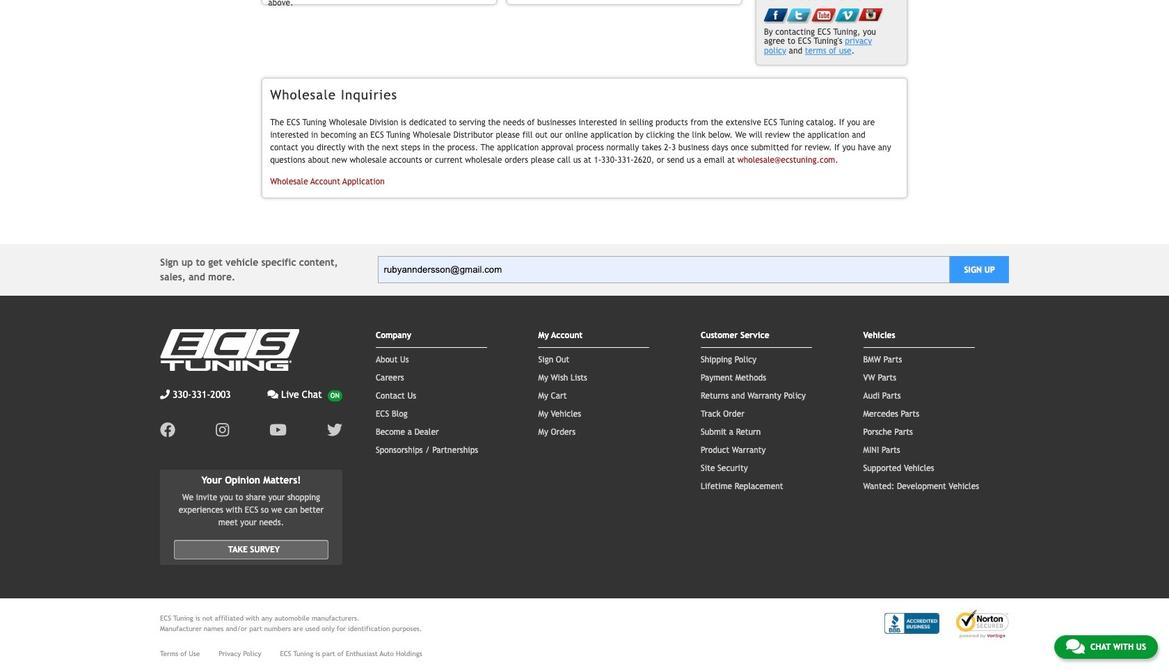 Task type: locate. For each thing, give the bounding box(es) containing it.
instagram logo image
[[216, 422, 229, 437]]

0 horizontal spatial comments image
[[267, 389, 278, 399]]

0 vertical spatial comments image
[[267, 389, 278, 399]]

Email email field
[[378, 256, 950, 283]]

phone image
[[160, 389, 170, 399]]

1 horizontal spatial comments image
[[1066, 638, 1085, 655]]

comments image
[[267, 389, 278, 399], [1066, 638, 1085, 655]]

twitter logo image
[[327, 422, 342, 437]]



Task type: describe. For each thing, give the bounding box(es) containing it.
ecs tuning image
[[160, 329, 299, 371]]

1 vertical spatial comments image
[[1066, 638, 1085, 655]]

youtube logo image
[[269, 422, 287, 437]]

facebook logo image
[[160, 422, 175, 437]]



Task type: vqa. For each thing, say whether or not it's contained in the screenshot.
on
no



